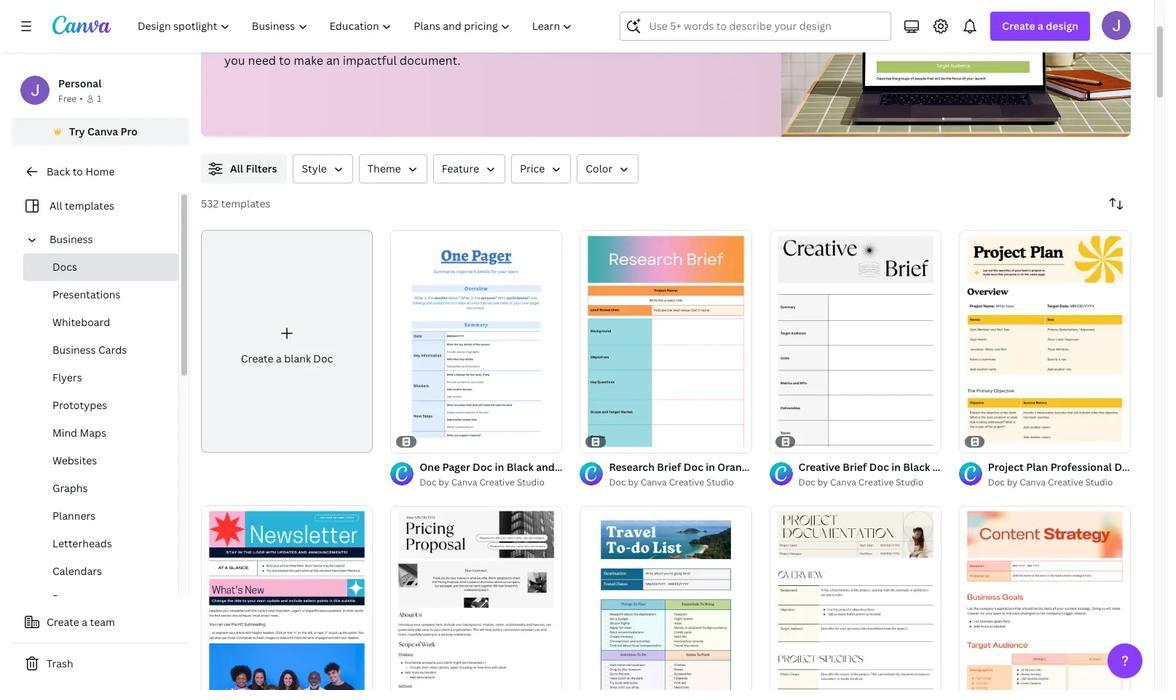 Task type: describe. For each thing, give the bounding box(es) containing it.
business link
[[44, 226, 170, 254]]

creative inside research brief doc in orange teal pink soft pastels style doc by canva creative studio
[[669, 476, 705, 488]]

back
[[47, 165, 70, 178]]

Search search field
[[649, 12, 882, 40]]

all templates
[[50, 199, 114, 213]]

jacob simon image
[[1102, 11, 1131, 40]]

canva inside make beautiful visual documents with canva docs. design docs templates with photos, videos, graphics, charts, diagrams—everything you need to make an impactful document.
[[439, 15, 474, 31]]

style inside 'button'
[[302, 162, 327, 176]]

planners
[[52, 509, 96, 523]]

home
[[86, 165, 115, 178]]

design
[[1046, 19, 1079, 33]]

all for all filters
[[230, 162, 243, 176]]

canva inside creative brief doc in black and white grey editorial style doc by canva creative studio
[[831, 476, 857, 488]]

style button
[[293, 154, 353, 184]]

graphics,
[[399, 34, 450, 50]]

creative brief doc in black and white grey editorial style doc by canva creative studio
[[799, 460, 1082, 488]]

research
[[609, 460, 655, 474]]

1 by from the left
[[439, 476, 449, 488]]

need
[[248, 52, 276, 68]]

videos,
[[356, 34, 396, 50]]

project plan professional doc in yellow black friendly corporate style image
[[959, 230, 1131, 453]]

all templates link
[[20, 192, 170, 220]]

in for orange
[[706, 460, 715, 474]]

1 studio from the left
[[517, 476, 545, 488]]

whiteboard
[[52, 315, 110, 329]]

all filters
[[230, 162, 277, 176]]

visual
[[310, 15, 343, 31]]

make
[[294, 52, 323, 68]]

business cards
[[52, 343, 127, 357]]

try
[[69, 125, 85, 138]]

1 horizontal spatial with
[[412, 15, 436, 31]]

teal
[[756, 460, 776, 474]]

graphs
[[52, 482, 88, 495]]

pastels
[[826, 460, 861, 474]]

resumes
[[52, 592, 97, 606]]

resumes link
[[23, 586, 178, 613]]

travel to-do list doc in teal pastel green pastel purple vibrant professional style image
[[580, 506, 752, 691]]

create a blank doc element
[[201, 230, 373, 453]]

canva inside button
[[87, 125, 118, 138]]

1 vertical spatial with
[[284, 34, 308, 50]]

beautiful
[[257, 15, 307, 31]]

presentations link
[[23, 281, 178, 309]]

blank
[[284, 352, 311, 366]]

a for team
[[82, 616, 87, 629]]

a for blank
[[276, 352, 282, 366]]

research brief doc in orange teal pink soft pastels style doc by canva creative studio
[[609, 460, 889, 488]]

orange
[[718, 460, 754, 474]]

design
[[511, 15, 549, 31]]

personal
[[58, 76, 102, 90]]

try canva pro button
[[12, 118, 189, 146]]

an
[[326, 52, 340, 68]]

in for black
[[892, 460, 901, 474]]

research brief doc in orange teal pink soft pastels style image
[[580, 230, 752, 453]]

make beautiful visual documents with canva docs. design docs templates with photos, videos, graphics, charts, diagrams—everything you need to make an impactful document.
[[224, 15, 615, 68]]

planners link
[[23, 503, 178, 530]]

business for business
[[50, 232, 93, 246]]

532 templates
[[201, 197, 271, 211]]

photos,
[[311, 34, 354, 50]]

create a blank doc link
[[201, 230, 373, 453]]

letterheads link
[[23, 530, 178, 558]]

create a team button
[[12, 608, 189, 637]]

a for design
[[1038, 19, 1044, 33]]

templates inside make beautiful visual documents with canva docs. design docs templates with photos, videos, graphics, charts, diagrams—everything you need to make an impactful document.
[[224, 34, 281, 50]]

flyers
[[52, 371, 82, 385]]

mind maps
[[52, 426, 106, 440]]

4 studio from the left
[[1086, 476, 1113, 488]]

canva inside research brief doc in orange teal pink soft pastels style doc by canva creative studio
[[641, 476, 667, 488]]

all filters button
[[201, 154, 287, 184]]

trash
[[47, 657, 73, 671]]

graphs link
[[23, 475, 178, 503]]

by inside creative brief doc in black and white grey editorial style doc by canva creative studio
[[818, 476, 828, 488]]

prototypes link
[[23, 392, 178, 420]]

docs.
[[477, 15, 508, 31]]

flyers link
[[23, 364, 178, 392]]

calendars
[[52, 565, 102, 578]]

1
[[97, 93, 101, 105]]

back to home link
[[12, 157, 189, 186]]

whiteboard link
[[23, 309, 178, 337]]

style for research
[[864, 460, 889, 474]]

price
[[520, 162, 545, 176]]

trash link
[[12, 650, 189, 679]]

black
[[904, 460, 931, 474]]

business cards link
[[23, 337, 178, 364]]

cards
[[98, 343, 127, 357]]

by inside research brief doc in orange teal pink soft pastels style doc by canva creative studio
[[628, 476, 639, 488]]

team
[[90, 616, 115, 629]]

presentations
[[52, 288, 121, 302]]



Task type: vqa. For each thing, say whether or not it's contained in the screenshot.
third by from right
yes



Task type: locate. For each thing, give the bounding box(es) containing it.
grey
[[986, 460, 1009, 474]]

websites
[[52, 454, 97, 468]]

2 vertical spatial a
[[82, 616, 87, 629]]

0 vertical spatial with
[[412, 15, 436, 31]]

calendars link
[[23, 558, 178, 586]]

project documentation professional doc in ivory dark brown warm classic style image
[[770, 506, 942, 691]]

1 horizontal spatial all
[[230, 162, 243, 176]]

create a team
[[47, 616, 115, 629]]

2 studio from the left
[[707, 476, 734, 488]]

color button
[[577, 154, 639, 184]]

in left orange
[[706, 460, 715, 474]]

to right need
[[279, 52, 291, 68]]

style right editorial
[[1056, 460, 1082, 474]]

create inside dropdown button
[[1003, 19, 1036, 33]]

by
[[439, 476, 449, 488], [628, 476, 639, 488], [818, 476, 828, 488], [1007, 476, 1018, 488]]

create left the blank
[[241, 352, 274, 366]]

business
[[50, 232, 93, 246], [52, 343, 96, 357]]

make
[[224, 15, 254, 31]]

2 doc by canva creative studio link from the left
[[609, 475, 752, 490]]

1 vertical spatial a
[[276, 352, 282, 366]]

0 vertical spatial to
[[279, 52, 291, 68]]

brief
[[657, 460, 681, 474], [843, 460, 867, 474]]

in inside creative brief doc in black and white grey editorial style doc by canva creative studio
[[892, 460, 901, 474]]

a inside create a blank doc element
[[276, 352, 282, 366]]

a left 'team'
[[82, 616, 87, 629]]

business up "docs"
[[50, 232, 93, 246]]

create left design on the top right
[[1003, 19, 1036, 33]]

free •
[[58, 93, 83, 105]]

doc by canva creative studio link for project documentation professional doc in ivory dark brown warm classic style image
[[799, 475, 942, 490]]

prototypes
[[52, 398, 107, 412]]

studio inside research brief doc in orange teal pink soft pastels style doc by canva creative studio
[[707, 476, 734, 488]]

free
[[58, 93, 77, 105]]

Sort by button
[[1102, 189, 1131, 219]]

brief inside creative brief doc in black and white grey editorial style doc by canva creative studio
[[843, 460, 867, 474]]

0 vertical spatial business
[[50, 232, 93, 246]]

all left filters
[[230, 162, 243, 176]]

2 vertical spatial create
[[47, 616, 79, 629]]

1 in from the left
[[706, 460, 715, 474]]

create
[[1003, 19, 1036, 33], [241, 352, 274, 366], [47, 616, 79, 629]]

templates down 'back to home'
[[65, 199, 114, 213]]

create a design
[[1003, 19, 1079, 33]]

a
[[1038, 19, 1044, 33], [276, 352, 282, 366], [82, 616, 87, 629]]

all for all templates
[[50, 199, 62, 213]]

1 doc by canva creative studio from the left
[[420, 476, 545, 488]]

canva
[[439, 15, 474, 31], [87, 125, 118, 138], [451, 476, 478, 488], [641, 476, 667, 488], [831, 476, 857, 488], [1020, 476, 1046, 488]]

to inside make beautiful visual documents with canva docs. design docs templates with photos, videos, graphics, charts, diagrams—everything you need to make an impactful document.
[[279, 52, 291, 68]]

in inside research brief doc in orange teal pink soft pastels style doc by canva creative studio
[[706, 460, 715, 474]]

1 horizontal spatial doc by canva creative studio
[[988, 476, 1113, 488]]

doc by canva creative studio link for travel to-do list doc in teal pastel green pastel purple vibrant professional style image
[[609, 475, 752, 490]]

1 doc by canva creative studio link from the left
[[420, 475, 563, 490]]

and
[[933, 460, 952, 474]]

4 doc by canva creative studio link from the left
[[988, 475, 1131, 490]]

create a blank doc
[[241, 352, 333, 366]]

2 in from the left
[[892, 460, 901, 474]]

docs
[[52, 260, 77, 274]]

content strategy doc in pastel orange red light blue soft pastels style image
[[959, 506, 1131, 691]]

business for business cards
[[52, 343, 96, 357]]

pro
[[121, 125, 138, 138]]

doc by canva creative studio for "pricing proposal professional doc in white black grey sleek monochrome style" 'image' on the bottom of the page
[[420, 476, 545, 488]]

•
[[80, 93, 83, 105]]

brief for creative
[[843, 460, 867, 474]]

1 vertical spatial create
[[241, 352, 274, 366]]

2 brief from the left
[[843, 460, 867, 474]]

a left design on the top right
[[1038, 19, 1044, 33]]

1 horizontal spatial a
[[276, 352, 282, 366]]

3 doc by canva creative studio link from the left
[[799, 475, 942, 490]]

studio inside creative brief doc in black and white grey editorial style doc by canva creative studio
[[896, 476, 924, 488]]

a inside create a design dropdown button
[[1038, 19, 1044, 33]]

with up make
[[284, 34, 308, 50]]

style right filters
[[302, 162, 327, 176]]

creative
[[799, 460, 841, 474], [480, 476, 515, 488], [669, 476, 705, 488], [859, 476, 894, 488], [1048, 476, 1084, 488]]

one pager doc in black and white blue light blue classic professional style image
[[391, 230, 563, 453]]

all down back
[[50, 199, 62, 213]]

0 horizontal spatial all
[[50, 199, 62, 213]]

creative brief doc in black and white grey editorial style link
[[799, 459, 1082, 475]]

pink
[[779, 460, 800, 474]]

0 vertical spatial a
[[1038, 19, 1044, 33]]

2 doc by canva creative studio from the left
[[988, 476, 1113, 488]]

templates down all filters button
[[221, 197, 271, 211]]

1 horizontal spatial create
[[241, 352, 274, 366]]

2 horizontal spatial create
[[1003, 19, 1036, 33]]

1 vertical spatial business
[[52, 343, 96, 357]]

pricing proposal professional doc in white black grey sleek monochrome style image
[[391, 506, 563, 691]]

studio
[[517, 476, 545, 488], [707, 476, 734, 488], [896, 476, 924, 488], [1086, 476, 1113, 488]]

charts,
[[453, 34, 491, 50]]

docs
[[552, 15, 579, 31]]

a left the blank
[[276, 352, 282, 366]]

0 horizontal spatial style
[[302, 162, 327, 176]]

0 vertical spatial all
[[230, 162, 243, 176]]

filters
[[246, 162, 277, 176]]

maps
[[80, 426, 106, 440]]

1 horizontal spatial brief
[[843, 460, 867, 474]]

doc by canva creative studio link
[[420, 475, 563, 490], [609, 475, 752, 490], [799, 475, 942, 490], [988, 475, 1131, 490]]

business inside 'link'
[[52, 343, 96, 357]]

templates for all templates
[[65, 199, 114, 213]]

create for create a design
[[1003, 19, 1036, 33]]

all inside button
[[230, 162, 243, 176]]

letterheads
[[52, 537, 112, 551]]

2 horizontal spatial style
[[1056, 460, 1082, 474]]

style for creative
[[1056, 460, 1082, 474]]

doc by canva creative studio link for content strategy doc in pastel orange red light blue soft pastels style "image"
[[988, 475, 1131, 490]]

research brief doc in orange teal pink soft pastels style link
[[609, 459, 889, 475]]

3 by from the left
[[818, 476, 828, 488]]

1 horizontal spatial in
[[892, 460, 901, 474]]

0 horizontal spatial a
[[82, 616, 87, 629]]

0 horizontal spatial brief
[[657, 460, 681, 474]]

1 horizontal spatial to
[[279, 52, 291, 68]]

in
[[706, 460, 715, 474], [892, 460, 901, 474]]

a inside "create a team" button
[[82, 616, 87, 629]]

0 horizontal spatial create
[[47, 616, 79, 629]]

1 brief from the left
[[657, 460, 681, 474]]

try canva pro
[[69, 125, 138, 138]]

templates for 532 templates
[[221, 197, 271, 211]]

mind
[[52, 426, 77, 440]]

0 horizontal spatial in
[[706, 460, 715, 474]]

with up graphics,
[[412, 15, 436, 31]]

creative brief doc in black and white grey editorial style image
[[770, 230, 942, 453]]

diagrams—everything
[[494, 34, 615, 50]]

feature button
[[433, 154, 506, 184]]

templates up need
[[224, 34, 281, 50]]

all
[[230, 162, 243, 176], [50, 199, 62, 213]]

brief right research
[[657, 460, 681, 474]]

doc
[[313, 352, 333, 366], [684, 460, 704, 474], [870, 460, 889, 474], [420, 476, 437, 488], [609, 476, 626, 488], [799, 476, 816, 488], [988, 476, 1005, 488]]

with
[[412, 15, 436, 31], [284, 34, 308, 50]]

soft
[[802, 460, 823, 474]]

create a design button
[[991, 12, 1091, 41]]

2 by from the left
[[628, 476, 639, 488]]

business up flyers
[[52, 343, 96, 357]]

None search field
[[620, 12, 892, 41]]

templates
[[224, 34, 281, 50], [221, 197, 271, 211], [65, 199, 114, 213]]

newsletter professional doc in sky blue pink red bright modern style image
[[201, 505, 373, 691]]

doc by canva creative studio link for "pricing proposal professional doc in white black grey sleek monochrome style" 'image' on the bottom of the page
[[420, 475, 563, 490]]

back to home
[[47, 165, 115, 178]]

you
[[224, 52, 245, 68]]

theme button
[[359, 154, 427, 184]]

1 vertical spatial all
[[50, 199, 62, 213]]

documents
[[346, 15, 409, 31]]

0 horizontal spatial doc by canva creative studio
[[420, 476, 545, 488]]

to right back
[[73, 165, 83, 178]]

532
[[201, 197, 219, 211]]

style inside research brief doc in orange teal pink soft pastels style doc by canva creative studio
[[864, 460, 889, 474]]

3 studio from the left
[[896, 476, 924, 488]]

white
[[954, 460, 983, 474]]

0 horizontal spatial to
[[73, 165, 83, 178]]

create down resumes
[[47, 616, 79, 629]]

feature
[[442, 162, 479, 176]]

1 vertical spatial to
[[73, 165, 83, 178]]

create for create a team
[[47, 616, 79, 629]]

4 by from the left
[[1007, 476, 1018, 488]]

editorial
[[1012, 460, 1054, 474]]

2 horizontal spatial a
[[1038, 19, 1044, 33]]

websites link
[[23, 447, 178, 475]]

doc by canva creative studio for content strategy doc in pastel orange red light blue soft pastels style "image"
[[988, 476, 1113, 488]]

mind maps link
[[23, 420, 178, 447]]

doc by canva creative studio
[[420, 476, 545, 488], [988, 476, 1113, 488]]

impactful
[[343, 52, 397, 68]]

create inside button
[[47, 616, 79, 629]]

1 horizontal spatial style
[[864, 460, 889, 474]]

price button
[[511, 154, 571, 184]]

0 vertical spatial create
[[1003, 19, 1036, 33]]

document.
[[400, 52, 461, 68]]

create for create a blank doc
[[241, 352, 274, 366]]

brief for research
[[657, 460, 681, 474]]

brief inside research brief doc in orange teal pink soft pastels style doc by canva creative studio
[[657, 460, 681, 474]]

brief right "soft"
[[843, 460, 867, 474]]

0 horizontal spatial with
[[284, 34, 308, 50]]

style right pastels
[[864, 460, 889, 474]]

style inside creative brief doc in black and white grey editorial style doc by canva creative studio
[[1056, 460, 1082, 474]]

style
[[302, 162, 327, 176], [864, 460, 889, 474], [1056, 460, 1082, 474]]

in left black
[[892, 460, 901, 474]]

top level navigation element
[[128, 12, 585, 41]]

color
[[586, 162, 613, 176]]



